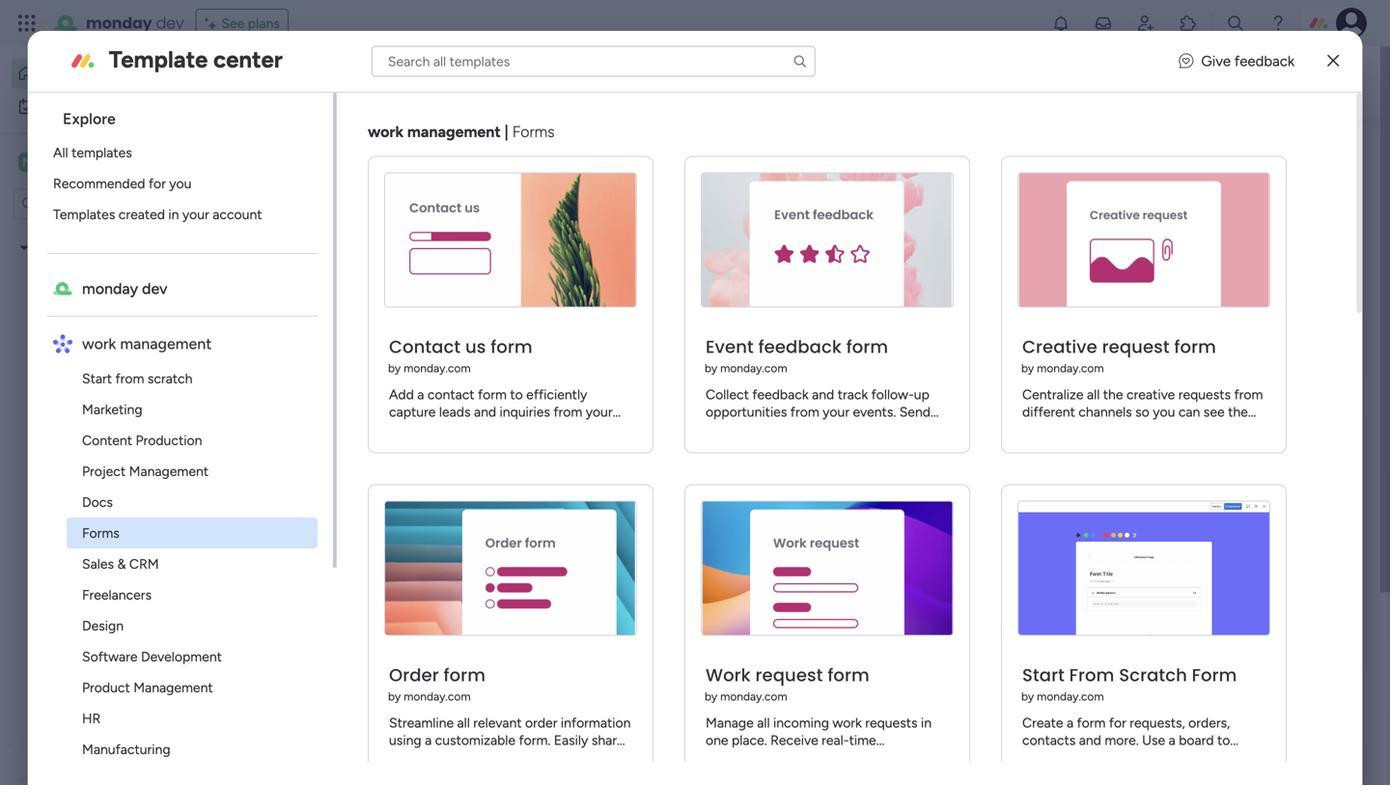 Task type: describe. For each thing, give the bounding box(es) containing it.
upload
[[1120, 204, 1167, 221]]

design
[[82, 618, 123, 634]]

quickly
[[275, 73, 328, 91]]

in inside explore element
[[168, 206, 179, 223]]

your inside explore element
[[182, 206, 209, 223]]

inspired
[[1155, 696, 1211, 714]]

form
[[1192, 663, 1237, 688]]

update feed (inbox)
[[325, 728, 486, 749]]

team up work request form by monday.com
[[816, 622, 848, 638]]

tasks inside list box
[[67, 272, 99, 289]]

recommended for you
[[53, 175, 191, 192]]

& for sales
[[117, 556, 126, 572]]

work for work management
[[82, 335, 116, 353]]

queue inside quick search results list box
[[747, 354, 794, 372]]

get
[[1128, 696, 1152, 714]]

form for event feedback form
[[846, 335, 888, 359]]

in inside boost your workflow in minutes with ready-made templates
[[1230, 568, 1242, 586]]

explore templates
[[1154, 634, 1279, 652]]

product management
[[82, 679, 213, 696]]

|
[[505, 123, 508, 141]]

feedback inside "event feedback form by monday.com"
[[758, 335, 842, 359]]

capture
[[389, 404, 436, 420]]

start from scratch
[[82, 370, 192, 387]]

scrum for bugs queue
[[885, 385, 922, 402]]

from
[[1070, 663, 1115, 688]]

circle o image for install
[[1101, 304, 1113, 319]]

development
[[141, 648, 222, 665]]

0 horizontal spatial v2 user feedback image
[[1121, 72, 1135, 93]]

monday dev > my team > my scrum team for getting started
[[705, 622, 956, 638]]

efficiently
[[526, 386, 587, 403]]

workspace image
[[18, 152, 38, 173]]

good morning, maria! quickly access your recent boards, inbox and workspaces
[[275, 53, 590, 113]]

notifications image
[[1052, 14, 1071, 33]]

1 horizontal spatial v2 user feedback image
[[1179, 50, 1194, 72]]

explore templates button
[[1084, 624, 1350, 662]]

photo
[[1203, 204, 1242, 221]]

learn & get inspired
[[1072, 696, 1211, 714]]

form for creative request form
[[1175, 335, 1217, 359]]

visited
[[401, 158, 454, 179]]

& for learn
[[1114, 696, 1124, 714]]

account
[[1163, 179, 1218, 197]]

explore heading
[[47, 93, 333, 137]]

request for work
[[756, 663, 823, 688]]

learn
[[1072, 696, 1111, 714]]

inbox
[[522, 73, 560, 91]]

your inside boost your workflow in minutes with ready-made templates
[[1128, 568, 1158, 586]]

apps image
[[1179, 14, 1198, 33]]

ready-
[[1084, 591, 1129, 610]]

monday dev > my team > my scrum team for bugs queue
[[705, 385, 956, 402]]

app
[[1237, 303, 1264, 320]]

work management templates element
[[47, 363, 333, 785]]

dev for roadmap
[[399, 385, 421, 402]]

sales & crm
[[82, 556, 159, 572]]

getting started inside quick search results list box
[[708, 591, 820, 609]]

getting inside quick search results list box
[[708, 591, 763, 609]]

team up order form by monday.com
[[458, 622, 490, 638]]

and inside good morning, maria! quickly access your recent boards, inbox and workspaces
[[564, 73, 590, 91]]

dev for getting started
[[757, 622, 779, 638]]

your inside add a contact form to efficiently capture leads and inquiries from your website.
[[586, 404, 613, 420]]

all
[[674, 680, 687, 697]]

setup
[[1120, 179, 1159, 197]]

show all button
[[629, 673, 695, 704]]

members
[[1198, 253, 1259, 271]]

list box containing my scrum team
[[0, 227, 246, 722]]

home option
[[12, 58, 208, 89]]

v2 bolt switch image
[[1238, 72, 1249, 93]]

monday.com for creative
[[1037, 361, 1104, 375]]

monday dev inside list box
[[82, 280, 167, 298]]

1 vertical spatial profile
[[1188, 278, 1229, 295]]

lottie animation image
[[0, 590, 246, 785]]

event
[[706, 335, 754, 359]]

docs
[[82, 494, 113, 510]]

boost your workflow in minutes with ready-made templates
[[1084, 568, 1335, 610]]

marketing
[[82, 401, 142, 418]]

show
[[637, 680, 671, 697]]

give for the rightmost the v2 user feedback image
[[1202, 52, 1231, 70]]

recently visited
[[325, 158, 454, 179]]

bugs inside list box
[[67, 371, 97, 387]]

quick search button
[[1223, 63, 1362, 102]]

software
[[82, 648, 137, 665]]

morning,
[[312, 53, 366, 70]]

enable desktop notifications
[[1120, 229, 1309, 246]]

retrospectives
[[67, 404, 158, 420]]

by for creative
[[1022, 361, 1034, 375]]

0 horizontal spatial bugs queue
[[67, 371, 140, 387]]

all
[[53, 144, 68, 161]]

scrum for getting started
[[885, 622, 922, 638]]

form inside add a contact form to efficiently capture leads and inquiries from your website.
[[478, 386, 507, 403]]

monday.com inside order form by monday.com
[[404, 690, 471, 704]]

start from scratch form by monday.com
[[1022, 663, 1237, 704]]

plans
[[248, 15, 280, 31]]

team down "event feedback form by monday.com"
[[816, 385, 848, 402]]

monday up order
[[347, 622, 395, 638]]

see plans button
[[196, 9, 289, 38]]

monday dev > my team > my scrum team up order form by monday.com
[[347, 622, 599, 638]]

workflow
[[1162, 568, 1226, 586]]

caret down image
[[20, 241, 28, 254]]

from inside add a contact form to efficiently capture leads and inquiries from your website.
[[553, 404, 582, 420]]

work for work management | forms
[[368, 123, 404, 141]]

templates created in your account
[[53, 206, 262, 223]]

team for bugs queue
[[926, 385, 956, 402]]

0 vertical spatial monday dev
[[86, 12, 184, 34]]

home
[[42, 65, 79, 82]]

project
[[82, 463, 126, 479]]

0 vertical spatial started
[[116, 437, 162, 453]]

invite members image
[[1137, 14, 1156, 33]]

setup account
[[1120, 179, 1218, 197]]

0 vertical spatial profile
[[1222, 148, 1273, 169]]

search everything image
[[1226, 14, 1246, 33]]

sales
[[82, 556, 114, 572]]

template center
[[109, 45, 283, 73]]

team up leads
[[458, 385, 490, 402]]

request for creative
[[1102, 335, 1170, 359]]

project management
[[82, 463, 208, 479]]

update
[[325, 728, 384, 749]]

your for photo
[[1170, 204, 1199, 221]]

management for work management | forms
[[407, 123, 501, 141]]

list box containing explore
[[36, 93, 337, 785]]

bugs queue inside quick search results list box
[[708, 354, 794, 372]]

home link
[[12, 58, 208, 89]]

a
[[417, 386, 424, 403]]

monday.com inside start from scratch form by monday.com
[[1037, 690, 1104, 704]]

order form by monday.com
[[388, 663, 486, 704]]

invite
[[1120, 253, 1156, 271]]

my team
[[44, 153, 108, 171]]

website.
[[389, 421, 439, 438]]

minutes
[[1246, 568, 1301, 586]]

install our mobile app link
[[1101, 301, 1362, 322]]

roadmap inside list box
[[67, 338, 124, 354]]

Search all templates search field
[[372, 46, 816, 77]]

add a contact form to efficiently capture leads and inquiries from your website.
[[389, 386, 613, 438]]

maria!
[[369, 53, 406, 70]]

give for the v2 user feedback image to the left
[[1143, 63, 1173, 80]]



Task type: vqa. For each thing, say whether or not it's contained in the screenshot.
"Backlog" field
no



Task type: locate. For each thing, give the bounding box(es) containing it.
workspace selection element
[[18, 151, 111, 174]]

freelancers
[[82, 587, 151, 603]]

forms right |
[[512, 123, 555, 141]]

(inbox)
[[429, 728, 486, 749]]

management for product management
[[133, 679, 213, 696]]

team for getting started
[[926, 622, 956, 638]]

management
[[407, 123, 501, 141], [120, 335, 212, 353]]

1 horizontal spatial getting
[[708, 591, 763, 609]]

dev up capture
[[399, 385, 421, 402]]

scrum for roadmap
[[527, 385, 564, 402]]

quick search results list box
[[298, 181, 1026, 673]]

templates down "workflow"
[[1171, 591, 1240, 610]]

0 vertical spatial feedback
[[1235, 52, 1295, 70]]

monday.com down order
[[404, 690, 471, 704]]

monday dev up template
[[86, 12, 184, 34]]

explore element
[[47, 137, 333, 230]]

content production
[[82, 432, 202, 449]]

1 horizontal spatial explore
[[1154, 634, 1206, 652]]

by inside work request form by monday.com
[[705, 690, 718, 704]]

work down home
[[66, 98, 96, 114]]

1 horizontal spatial bugs queue
[[708, 354, 794, 372]]

2 horizontal spatial feedback
[[1235, 52, 1295, 70]]

feedback up quick
[[1235, 52, 1295, 70]]

0 horizontal spatial queue
[[100, 371, 140, 387]]

monday.com for contact
[[404, 361, 471, 375]]

complete up setup
[[1101, 148, 1178, 169]]

monday for roadmap
[[347, 385, 395, 402]]

1 vertical spatial from
[[553, 404, 582, 420]]

getting up work
[[708, 591, 763, 609]]

in
[[168, 206, 179, 223], [1230, 568, 1242, 586]]

1 horizontal spatial from
[[553, 404, 582, 420]]

1 vertical spatial tasks
[[351, 591, 390, 609]]

Search in workspace field
[[41, 193, 161, 215]]

circle o image left install
[[1101, 304, 1113, 319]]

team for roadmap
[[568, 385, 599, 402]]

by
[[388, 361, 401, 375], [705, 361, 718, 375], [1022, 361, 1034, 375], [388, 690, 401, 704], [705, 690, 718, 704], [1022, 690, 1034, 704]]

monday.com inside contact us form by monday.com
[[404, 361, 471, 375]]

monday up work
[[705, 622, 753, 638]]

us
[[465, 335, 486, 359]]

0 vertical spatial forms
[[512, 123, 555, 141]]

form inside order form by monday.com
[[444, 663, 486, 688]]

boost
[[1084, 568, 1124, 586]]

template
[[109, 45, 208, 73]]

1 vertical spatial management
[[133, 679, 213, 696]]

monday dev > my team > my scrum team
[[347, 385, 599, 402], [705, 385, 956, 402], [347, 622, 599, 638], [705, 622, 956, 638]]

management inside list box
[[120, 335, 212, 353]]

m
[[22, 154, 34, 170]]

dev for recommended for you
[[142, 280, 167, 298]]

give feedback up v2 bolt switch icon
[[1202, 52, 1295, 70]]

0 vertical spatial from
[[115, 370, 144, 387]]

0 vertical spatial your
[[1183, 148, 1218, 169]]

by inside "event feedback form by monday.com"
[[705, 361, 718, 375]]

1 horizontal spatial roadmap
[[351, 354, 418, 372]]

hr
[[82, 710, 101, 727]]

monday.com down creative
[[1037, 361, 1104, 375]]

1 horizontal spatial tasks
[[351, 591, 390, 609]]

templates image image
[[1089, 417, 1344, 550]]

from down efficiently
[[553, 404, 582, 420]]

order
[[389, 663, 439, 688]]

0 horizontal spatial getting started
[[67, 437, 162, 453]]

profile up setup account link
[[1222, 148, 1273, 169]]

1 horizontal spatial feedback
[[1143, 85, 1203, 102]]

request down install
[[1102, 335, 1170, 359]]

0 horizontal spatial explore
[[63, 110, 116, 128]]

1 horizontal spatial and
[[564, 73, 590, 91]]

your down 'you'
[[182, 206, 209, 223]]

monday.com inside "event feedback form by monday.com"
[[720, 361, 787, 375]]

1 vertical spatial complete
[[1120, 278, 1184, 295]]

dev up work management
[[142, 280, 167, 298]]

circle o image inside complete profile link
[[1101, 280, 1113, 294]]

give feedback link
[[1179, 50, 1295, 72]]

forms inside work management templates element
[[82, 525, 119, 541]]

form
[[491, 335, 533, 359], [846, 335, 888, 359], [1175, 335, 1217, 359], [478, 386, 507, 403], [444, 663, 486, 688], [828, 663, 870, 688]]

feedback right 'event'
[[758, 335, 842, 359]]

install
[[1120, 303, 1158, 320]]

0 horizontal spatial started
[[116, 437, 162, 453]]

work
[[706, 663, 751, 688]]

dev up template
[[156, 12, 184, 34]]

0 vertical spatial request
[[1102, 335, 1170, 359]]

your for profile
[[1183, 148, 1218, 169]]

my inside option
[[44, 98, 63, 114]]

2 circle o image from the top
[[1101, 231, 1113, 245]]

and right leads
[[474, 404, 496, 420]]

management for work management
[[120, 335, 212, 353]]

by inside start from scratch form by monday.com
[[1022, 690, 1034, 704]]

public board image right add to favorites 'image'
[[680, 589, 702, 610]]

getting inside list box
[[67, 437, 113, 453]]

complete profile link
[[1101, 276, 1362, 298]]

contact
[[427, 386, 475, 403]]

templates inside explore element
[[71, 144, 132, 161]]

request inside work request form by monday.com
[[756, 663, 823, 688]]

roadmap down sprints
[[67, 338, 124, 354]]

inbox image
[[1094, 14, 1113, 33]]

circle o image inside install our mobile app "link"
[[1101, 304, 1113, 319]]

monday down 'event'
[[705, 385, 753, 402]]

check circle image
[[1101, 181, 1113, 196]]

roadmap inside quick search results list box
[[351, 354, 418, 372]]

team up complete profile
[[1160, 253, 1195, 271]]

from up marketing
[[115, 370, 144, 387]]

templates for explore
[[1210, 634, 1279, 652]]

by for contact
[[388, 361, 401, 375]]

feedback for the v2 user feedback image to the left
[[1143, 85, 1203, 102]]

feedback inside 'link'
[[1235, 52, 1295, 70]]

monday.com down work
[[720, 690, 787, 704]]

0 vertical spatial templates
[[71, 144, 132, 161]]

work management | forms
[[368, 123, 555, 141]]

public board image for getting started
[[680, 589, 702, 610]]

by for work
[[705, 690, 718, 704]]

by inside order form by monday.com
[[388, 690, 401, 704]]

your down account
[[1170, 204, 1199, 221]]

templates up recommended
[[71, 144, 132, 161]]

getting started up project
[[67, 437, 162, 453]]

1 horizontal spatial getting started
[[708, 591, 820, 609]]

tasks right public board icon at the left top of page
[[67, 272, 99, 289]]

1 vertical spatial getting started
[[708, 591, 820, 609]]

monday.com for work
[[720, 690, 787, 704]]

0 horizontal spatial getting
[[67, 437, 113, 453]]

0 horizontal spatial management
[[120, 335, 212, 353]]

monday dev > my team > my scrum team for roadmap
[[347, 385, 599, 402]]

list box
[[36, 93, 337, 785], [0, 227, 246, 722]]

your
[[383, 73, 414, 91], [182, 206, 209, 223], [586, 404, 613, 420], [1128, 568, 1158, 586]]

0 vertical spatial getting started
[[67, 437, 162, 453]]

0 horizontal spatial roadmap
[[67, 338, 124, 354]]

recently
[[325, 158, 397, 179]]

0 vertical spatial start
[[82, 370, 112, 387]]

public board image left contact
[[323, 352, 344, 374]]

complete up install
[[1120, 278, 1184, 295]]

search image
[[793, 54, 808, 69]]

form inside work request form by monday.com
[[828, 663, 870, 688]]

give feedback down apps image
[[1143, 63, 1203, 102]]

workspaces
[[275, 94, 358, 113]]

my inside workspace selection element
[[44, 153, 66, 171]]

circle o image for complete
[[1101, 280, 1113, 294]]

monday up capture
[[347, 385, 395, 402]]

1 horizontal spatial bugs
[[708, 354, 743, 372]]

search
[[1298, 73, 1346, 92]]

by inside contact us form by monday.com
[[388, 361, 401, 375]]

form for contact us form
[[491, 335, 533, 359]]

work inside list box
[[82, 335, 116, 353]]

explore up scratch
[[1154, 634, 1206, 652]]

1 vertical spatial request
[[756, 663, 823, 688]]

monday for recommended for you
[[82, 280, 138, 298]]

circle o image inside the enable desktop notifications link
[[1101, 231, 1113, 245]]

our
[[1162, 303, 1186, 320]]

0 vertical spatial tasks
[[67, 272, 99, 289]]

management up scratch
[[120, 335, 212, 353]]

1 horizontal spatial forms
[[512, 123, 555, 141]]

select product image
[[17, 14, 37, 33]]

team inside list box
[[97, 240, 128, 256]]

check circle image
[[1101, 255, 1113, 270]]

getting started up work
[[708, 591, 820, 609]]

1 horizontal spatial started
[[767, 591, 820, 609]]

monday dev up sprints
[[82, 280, 167, 298]]

monday for bugs queue
[[705, 385, 753, 402]]

feed
[[388, 728, 425, 749]]

0 vertical spatial &
[[117, 556, 126, 572]]

start left the from on the right bottom
[[1023, 663, 1065, 688]]

circle o image up check circle image in the top right of the page
[[1101, 231, 1113, 245]]

monday.com inside creative request form by monday.com
[[1037, 361, 1104, 375]]

started up project management
[[116, 437, 162, 453]]

management down development
[[133, 679, 213, 696]]

work management
[[82, 335, 212, 353]]

roadmap up add
[[351, 354, 418, 372]]

0 vertical spatial and
[[564, 73, 590, 91]]

2 vertical spatial work
[[82, 335, 116, 353]]

event feedback form by monday.com
[[705, 335, 888, 375]]

upload your photo
[[1120, 204, 1242, 221]]

see
[[222, 15, 245, 31]]

monday.com
[[404, 361, 471, 375], [720, 361, 787, 375], [1037, 361, 1104, 375], [404, 690, 471, 704], [720, 690, 787, 704], [1037, 690, 1104, 704]]

give inside 'link'
[[1202, 52, 1231, 70]]

1 vertical spatial start
[[1023, 663, 1065, 688]]

public board image left 'event'
[[680, 352, 702, 374]]

access
[[331, 73, 379, 91]]

my work option
[[12, 91, 208, 122]]

0 horizontal spatial forms
[[82, 525, 119, 541]]

1 horizontal spatial &
[[1114, 696, 1124, 714]]

0 horizontal spatial lottie animation element
[[0, 590, 246, 785]]

management down production
[[129, 463, 208, 479]]

circle o image down check circle icon
[[1101, 206, 1113, 220]]

all templates
[[53, 144, 132, 161]]

feedback up "complete your profile"
[[1143, 85, 1203, 102]]

lottie animation element
[[633, 46, 1176, 120], [0, 590, 246, 785]]

templates for all
[[71, 144, 132, 161]]

you
[[169, 175, 191, 192]]

1 vertical spatial in
[[1230, 568, 1242, 586]]

profile
[[1222, 148, 1273, 169], [1188, 278, 1229, 295]]

2 vertical spatial templates
[[1210, 634, 1279, 652]]

1 horizontal spatial start
[[1023, 663, 1065, 688]]

0 horizontal spatial start
[[82, 370, 112, 387]]

monday dev > my team > my scrum team down "event feedback form by monday.com"
[[705, 385, 956, 402]]

request inside creative request form by monday.com
[[1102, 335, 1170, 359]]

monday dev > my team > my scrum team up work request form by monday.com
[[705, 622, 956, 638]]

getting started inside list box
[[67, 437, 162, 453]]

0 vertical spatial management
[[129, 463, 208, 479]]

1 circle o image from the top
[[1101, 206, 1113, 220]]

by down creative
[[1022, 361, 1034, 375]]

start up marketing
[[82, 370, 112, 387]]

in left "minutes"
[[1230, 568, 1242, 586]]

monday dev
[[86, 12, 184, 34], [82, 280, 167, 298]]

sprints
[[67, 305, 110, 322]]

complete for complete profile
[[1120, 278, 1184, 295]]

dev down "event feedback form by monday.com"
[[757, 385, 779, 402]]

form inside contact us form by monday.com
[[491, 335, 533, 359]]

0 vertical spatial complete
[[1101, 148, 1178, 169]]

help image
[[1269, 14, 1288, 33]]

maria williams image
[[1337, 8, 1367, 39]]

tasks inside quick search results list box
[[351, 591, 390, 609]]

& left "crm"
[[117, 556, 126, 572]]

1 horizontal spatial management
[[407, 123, 501, 141]]

1 vertical spatial started
[[767, 591, 820, 609]]

option
[[0, 230, 246, 234]]

install our mobile app
[[1120, 303, 1264, 320]]

forms up sales
[[82, 525, 119, 541]]

circle o image inside upload your photo link
[[1101, 206, 1113, 220]]

public board image
[[42, 271, 60, 290]]

management for project management
[[129, 463, 208, 479]]

explore for explore
[[63, 110, 116, 128]]

team
[[97, 240, 128, 256], [568, 385, 599, 402], [926, 385, 956, 402], [568, 622, 599, 638], [926, 622, 956, 638]]

creative request form by monday.com
[[1022, 335, 1217, 375]]

0 vertical spatial getting
[[67, 437, 113, 453]]

forms
[[512, 123, 555, 141], [82, 525, 119, 541]]

0 horizontal spatial from
[[115, 370, 144, 387]]

v2 user feedback image up "complete your profile"
[[1121, 72, 1135, 93]]

public board image
[[323, 352, 344, 374], [680, 352, 702, 374], [680, 589, 702, 610]]

your down maria!
[[383, 73, 414, 91]]

give feedback inside 'link'
[[1202, 52, 1295, 70]]

1 vertical spatial management
[[120, 335, 212, 353]]

give inside give feedback
[[1143, 63, 1173, 80]]

1 horizontal spatial queue
[[747, 354, 794, 372]]

my work link
[[12, 91, 208, 122]]

manufacturing
[[82, 741, 170, 758]]

give feedback
[[1202, 52, 1295, 70], [1143, 63, 1203, 102]]

1 vertical spatial templates
[[1171, 591, 1240, 610]]

0 horizontal spatial give
[[1143, 63, 1173, 80]]

work down sprints
[[82, 335, 116, 353]]

by down work
[[705, 690, 718, 704]]

invite team members link
[[1101, 251, 1362, 273]]

tasks up order
[[351, 591, 390, 609]]

close image
[[1328, 54, 1340, 68]]

team inside workspace selection element
[[70, 153, 108, 171]]

1 vertical spatial explore
[[1154, 634, 1206, 652]]

feedback
[[1235, 52, 1295, 70], [1143, 85, 1203, 102], [758, 335, 842, 359]]

by down 'event'
[[705, 361, 718, 375]]

your up the made
[[1128, 568, 1158, 586]]

0 horizontal spatial tasks
[[67, 272, 99, 289]]

start
[[82, 370, 112, 387], [1023, 663, 1065, 688]]

explore inside button
[[1154, 634, 1206, 652]]

complete your profile
[[1101, 148, 1273, 169]]

3 circle o image from the top
[[1101, 280, 1113, 294]]

and inside add a contact form to efficiently capture leads and inquiries from your website.
[[474, 404, 496, 420]]

by left learn
[[1022, 690, 1034, 704]]

0 horizontal spatial bugs
[[67, 371, 97, 387]]

0 vertical spatial explore
[[63, 110, 116, 128]]

scratch
[[147, 370, 192, 387]]

templates
[[53, 206, 115, 223]]

from
[[115, 370, 144, 387], [553, 404, 582, 420]]

0 horizontal spatial request
[[756, 663, 823, 688]]

monday.com for event
[[720, 361, 787, 375]]

1 vertical spatial work
[[368, 123, 404, 141]]

form inside "event feedback form by monday.com"
[[846, 335, 888, 359]]

dev up order
[[399, 622, 421, 638]]

monday up home link
[[86, 12, 152, 34]]

dev up work request form by monday.com
[[757, 622, 779, 638]]

for
[[148, 175, 166, 192]]

0 vertical spatial in
[[168, 206, 179, 223]]

bugs inside quick search results list box
[[708, 354, 743, 372]]

dev for bugs queue
[[757, 385, 779, 402]]

good
[[275, 53, 309, 70]]

v2 user feedback image
[[1179, 50, 1194, 72], [1121, 72, 1135, 93]]

0 horizontal spatial &
[[117, 556, 126, 572]]

team inside invite team members link
[[1160, 253, 1195, 271]]

desktop
[[1167, 229, 1221, 246]]

1 horizontal spatial lottie animation element
[[633, 46, 1176, 120]]

public board image for roadmap
[[323, 352, 344, 374]]

templates inside button
[[1210, 634, 1279, 652]]

1 vertical spatial your
[[1170, 204, 1199, 221]]

explore inside heading
[[63, 110, 116, 128]]

circle o image for upload
[[1101, 206, 1113, 220]]

add to favorites image
[[615, 590, 634, 609]]

public board image for bugs queue
[[680, 352, 702, 374]]

complete for complete your profile
[[1101, 148, 1178, 169]]

monday dev > my team > my scrum team up leads
[[347, 385, 599, 402]]

1 vertical spatial forms
[[82, 525, 119, 541]]

give down search everything icon
[[1202, 52, 1231, 70]]

setup account link
[[1101, 177, 1362, 199]]

templates inside boost your workflow in minutes with ready-made templates
[[1171, 591, 1240, 610]]

tasks
[[67, 272, 99, 289], [351, 591, 390, 609]]

1 vertical spatial feedback
[[1143, 85, 1203, 102]]

0 vertical spatial work
[[66, 98, 96, 114]]

explore for explore templates
[[1154, 634, 1206, 652]]

your down efficiently
[[586, 404, 613, 420]]

& left get in the right of the page
[[1114, 696, 1124, 714]]

started inside quick search results list box
[[767, 591, 820, 609]]

your up account
[[1183, 148, 1218, 169]]

explore up "all templates"
[[63, 110, 116, 128]]

feedback for the rightmost the v2 user feedback image
[[1235, 52, 1295, 70]]

v2 user feedback image down apps image
[[1179, 50, 1194, 72]]

contact us form by monday.com
[[388, 335, 533, 375]]

1 vertical spatial lottie animation element
[[0, 590, 246, 785]]

0 horizontal spatial feedback
[[758, 335, 842, 359]]

1 vertical spatial getting
[[708, 591, 763, 609]]

invite team members
[[1120, 253, 1259, 271]]

None search field
[[372, 46, 816, 77]]

monday.com down the from on the right bottom
[[1037, 690, 1104, 704]]

my scrum team
[[35, 240, 128, 256]]

account
[[213, 206, 262, 223]]

1 horizontal spatial request
[[1102, 335, 1170, 359]]

in down 'you'
[[168, 206, 179, 223]]

monday up sprints
[[82, 280, 138, 298]]

1 vertical spatial and
[[474, 404, 496, 420]]

form inside creative request form by monday.com
[[1175, 335, 1217, 359]]

queue inside list box
[[100, 371, 140, 387]]

monday.com down 'event'
[[720, 361, 787, 375]]

monday for getting started
[[705, 622, 753, 638]]

request right work
[[756, 663, 823, 688]]

0
[[501, 731, 510, 747]]

1 horizontal spatial give
[[1202, 52, 1231, 70]]

leads
[[439, 404, 471, 420]]

by for event
[[705, 361, 718, 375]]

monday.com inside work request form by monday.com
[[720, 690, 787, 704]]

circle o image for enable
[[1101, 231, 1113, 245]]

scrum
[[57, 240, 94, 256], [527, 385, 564, 402], [885, 385, 922, 402], [527, 622, 564, 638], [885, 622, 922, 638]]

form for work request form
[[828, 663, 870, 688]]

from inside work management templates element
[[115, 370, 144, 387]]

enable desktop notifications link
[[1101, 227, 1362, 248]]

circle o image
[[1101, 206, 1113, 220], [1101, 231, 1113, 245], [1101, 280, 1113, 294], [1101, 304, 1113, 319]]

0 vertical spatial management
[[407, 123, 501, 141]]

and right "inbox"
[[564, 73, 590, 91]]

content
[[82, 432, 132, 449]]

monday.com down contact
[[404, 361, 471, 375]]

scrum inside list box
[[57, 240, 94, 256]]

work up recently visited
[[368, 123, 404, 141]]

1 vertical spatial monday dev
[[82, 280, 167, 298]]

1 horizontal spatial in
[[1230, 568, 1242, 586]]

by up add
[[388, 361, 401, 375]]

crm
[[129, 556, 159, 572]]

0 vertical spatial lottie animation element
[[633, 46, 1176, 120]]

&
[[117, 556, 126, 572], [1114, 696, 1124, 714]]

4 circle o image from the top
[[1101, 304, 1113, 319]]

start for from
[[1023, 663, 1065, 688]]

inquiries
[[500, 404, 550, 420]]

your inside good morning, maria! quickly access your recent boards, inbox and workspaces
[[383, 73, 414, 91]]

dev
[[156, 12, 184, 34], [142, 280, 167, 298], [399, 385, 421, 402], [757, 385, 779, 402], [399, 622, 421, 638], [757, 622, 779, 638]]

templates up the form
[[1210, 634, 1279, 652]]

1 vertical spatial &
[[1114, 696, 1124, 714]]

start inside start from scratch form by monday.com
[[1023, 663, 1065, 688]]

started up work request form by monday.com
[[767, 591, 820, 609]]

enable
[[1120, 229, 1164, 246]]

by inside creative request form by monday.com
[[1022, 361, 1034, 375]]

0 horizontal spatial in
[[168, 206, 179, 223]]

team up recommended
[[70, 153, 108, 171]]

mobile
[[1190, 303, 1233, 320]]

& inside work management templates element
[[117, 556, 126, 572]]

to
[[510, 386, 523, 403]]

getting up project
[[67, 437, 113, 453]]

work inside option
[[66, 98, 96, 114]]

software development
[[82, 648, 222, 665]]

start for from
[[82, 370, 112, 387]]

circle o image down check circle image in the top right of the page
[[1101, 280, 1113, 294]]

management up visited on the top of the page
[[407, 123, 501, 141]]

0 horizontal spatial and
[[474, 404, 496, 420]]

2 vertical spatial feedback
[[758, 335, 842, 359]]

complete profile
[[1120, 278, 1229, 295]]

give down invite members icon
[[1143, 63, 1173, 80]]

start inside work management templates element
[[82, 370, 112, 387]]

profile up mobile
[[1188, 278, 1229, 295]]

by down order
[[388, 690, 401, 704]]



